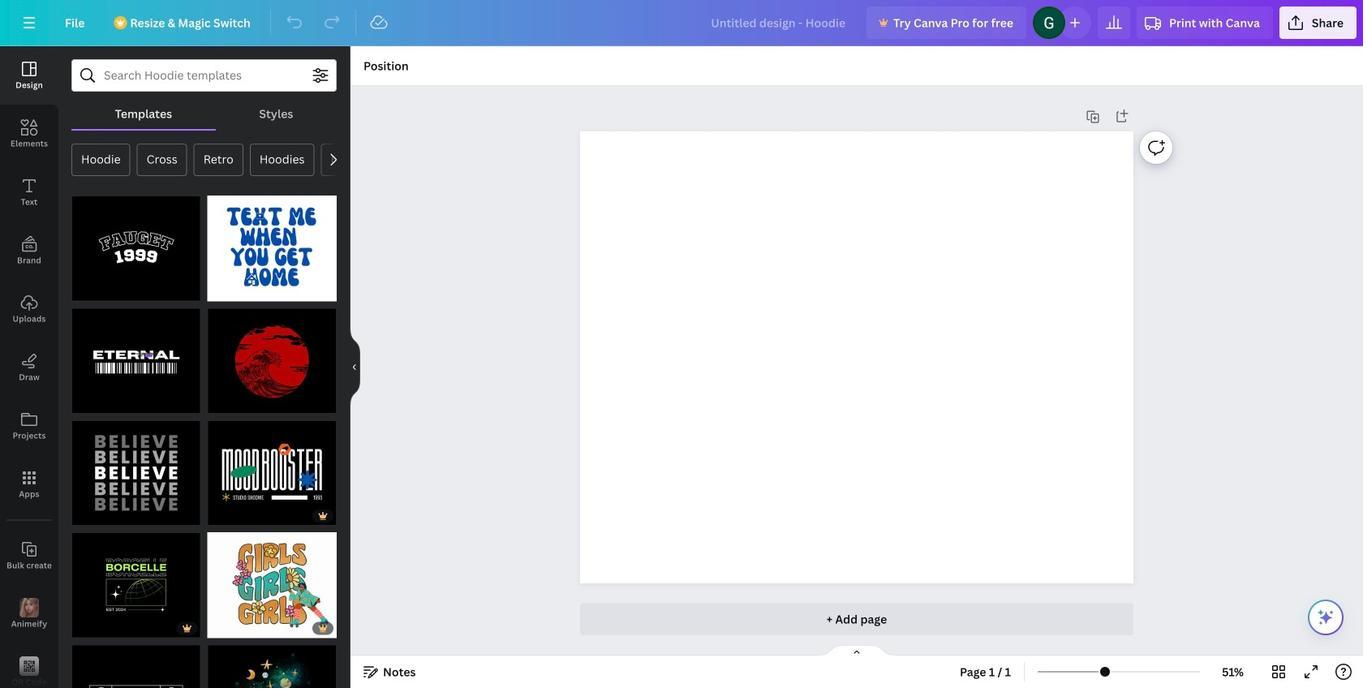 Task type: vqa. For each thing, say whether or not it's contained in the screenshot.
Black and Green Modern Mood Booster Hoodie image
yes



Task type: locate. For each thing, give the bounding box(es) containing it.
red and black illustrated waves hoodie group
[[207, 298, 337, 414]]

yellow blue abstrack illustration  of space hoodie group
[[207, 635, 337, 688]]

green white bold minimalist streetwear hoodie group
[[71, 523, 201, 638]]

side panel tab list
[[0, 46, 58, 688]]

yellow blue abstrack illustration  of space hoodie image
[[207, 645, 337, 688]]

blue cool hoodies image
[[207, 196, 337, 301]]

blue cool hoodies group
[[207, 186, 337, 301]]

black and white sport modern hoodie image
[[71, 196, 201, 301]]

black modern eternal hoodie image
[[71, 308, 201, 414]]

hide image
[[350, 328, 360, 406]]

Design title text field
[[698, 6, 860, 39]]



Task type: describe. For each thing, give the bounding box(es) containing it.
tosca and orange simple retro girls hoodie image
[[207, 532, 337, 638]]

show pages image
[[818, 644, 896, 657]]

black white minimalist good vibes hoodie image
[[71, 645, 201, 688]]

green white bold minimalist streetwear hoodie image
[[71, 532, 201, 638]]

main menu bar
[[0, 0, 1363, 46]]

black and white sport modern hoodie group
[[71, 186, 201, 301]]

black white and grey simple believe hoodie group
[[71, 410, 201, 526]]

black modern eternal hoodie group
[[71, 298, 201, 414]]

black and green modern mood booster hoodie group
[[207, 410, 337, 526]]

Search Hoodie templates search field
[[104, 60, 304, 91]]

black white minimalist good vibes hoodie group
[[71, 635, 201, 688]]

canva assistant image
[[1316, 608, 1336, 627]]

black white and grey simple believe hoodie image
[[71, 420, 201, 526]]

Zoom button
[[1207, 659, 1259, 685]]

black and green modern mood booster hoodie image
[[207, 420, 337, 526]]

tosca and orange simple retro girls hoodie group
[[207, 523, 337, 638]]



